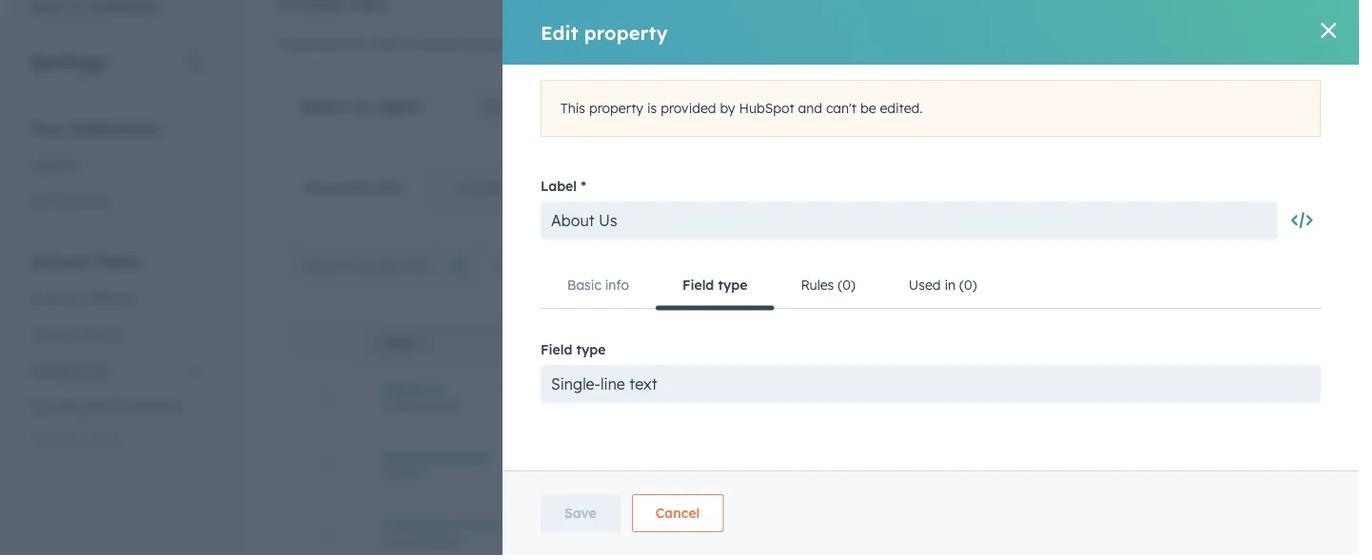 Task type: locate. For each thing, give the bounding box(es) containing it.
your
[[30, 119, 65, 138]]

1 company information from the top
[[757, 389, 895, 406]]

single- down about
[[382, 399, 419, 413]]

1 vertical spatial properties
[[305, 180, 372, 197]]

line inside the about us single-line text
[[419, 399, 438, 413]]

tab panel
[[277, 211, 1329, 556]]

us
[[426, 380, 443, 397]]

object:
[[375, 97, 426, 116]]

data quality button
[[1009, 0, 1134, 30]]

properties (90) link
[[278, 166, 429, 211]]

integrations
[[30, 362, 108, 379]]

for
[[804, 35, 825, 52]]

properties left (90)
[[305, 180, 372, 197]]

status.
[[1245, 35, 1288, 52]]

2 hubspot from the top
[[1008, 458, 1064, 474]]

hubspot
[[1008, 389, 1064, 406], [1008, 458, 1064, 474]]

company
[[483, 97, 552, 116], [757, 389, 818, 406], [757, 458, 818, 474]]

1 vertical spatial information
[[822, 389, 895, 406]]

account up users
[[30, 290, 82, 306]]

all for all users
[[729, 258, 746, 275]]

example,
[[829, 35, 885, 52]]

2 vertical spatial information
[[822, 458, 895, 474]]

information for revenue
[[822, 458, 895, 474]]

in right "booking"
[[560, 518, 572, 534]]

or
[[1193, 35, 1206, 52]]

hubspot for revenue
[[1008, 458, 1064, 474]]

users
[[750, 258, 785, 275]]

0 vertical spatial hubspot
[[1008, 389, 1064, 406]]

properties down the about
[[556, 97, 630, 116]]

2 single- from the top
[[382, 536, 419, 550]]

about us button
[[382, 380, 711, 397]]

2 company information from the top
[[757, 458, 895, 474]]

1 vertical spatial account
[[30, 290, 82, 306]]

text down us
[[441, 399, 462, 413]]

properties down data quality button
[[1027, 35, 1091, 52]]

1 vertical spatial text
[[441, 536, 462, 550]]

account
[[30, 252, 92, 271], [30, 290, 82, 306]]

1 vertical spatial line
[[419, 536, 438, 550]]

properties
[[277, 35, 341, 52], [305, 180, 372, 197]]

number
[[382, 467, 426, 481]]

0 horizontal spatial name
[[382, 337, 416, 351]]

properties inside popup button
[[556, 97, 630, 116]]

1 vertical spatial name
[[382, 337, 416, 351]]

1 vertical spatial company
[[757, 389, 818, 406]]

0 vertical spatial in
[[727, 35, 738, 52]]

all groups button
[[483, 247, 588, 285]]

preferences
[[70, 119, 159, 138]]

setup
[[97, 252, 141, 271]]

company properties
[[483, 97, 630, 116]]

all
[[495, 257, 512, 274], [729, 258, 746, 275]]

text
[[441, 399, 462, 413], [441, 536, 462, 550]]

(90)
[[376, 180, 402, 197]]

notifications
[[30, 193, 112, 209]]

0 vertical spatial text
[[441, 399, 462, 413]]

company properties button
[[472, 88, 712, 126]]

1 vertical spatial in
[[560, 518, 572, 534]]

1 text from the top
[[441, 399, 462, 413]]

properties for properties are used to collect and store information about your records in hubspot. for example, a contact might have properties like first name or lead status.
[[277, 35, 341, 52]]

defaults
[[85, 290, 138, 306]]

line inside campaign of last booking in meetings tool single-line text
[[419, 536, 438, 550]]

1 vertical spatial company information
[[757, 458, 895, 474]]

users & teams link
[[19, 316, 213, 353]]

1 vertical spatial 0
[[1282, 458, 1290, 474]]

1 vertical spatial properties
[[1027, 35, 1091, 52]]

contact
[[901, 35, 949, 52]]

1 vertical spatial single-
[[382, 536, 419, 550]]

1 account from the top
[[30, 252, 92, 271]]

general
[[30, 157, 79, 173]]

2 line from the top
[[419, 536, 438, 550]]

revenue
[[433, 449, 490, 466]]

0 horizontal spatial properties
[[556, 97, 630, 116]]

about
[[382, 380, 422, 397]]

marketplace downloads
[[30, 398, 182, 415]]

in right the records
[[727, 35, 738, 52]]

information for us
[[822, 389, 895, 406]]

about us single-line text
[[382, 380, 462, 413]]

0 horizontal spatial all
[[495, 257, 512, 274]]

1 vertical spatial hubspot
[[1008, 458, 1064, 474]]

general link
[[19, 147, 213, 183]]

annual
[[382, 449, 429, 466]]

ascending sort. press to sort descending. element
[[422, 336, 429, 352]]

0 vertical spatial properties
[[277, 35, 341, 52]]

single-
[[382, 399, 419, 413], [382, 536, 419, 550]]

single- down "campaign"
[[382, 536, 419, 550]]

0 vertical spatial properties
[[1237, 2, 1305, 19]]

all left users
[[729, 258, 746, 275]]

2 text from the top
[[441, 536, 462, 550]]

0 vertical spatial 0
[[1282, 389, 1290, 406]]

0 horizontal spatial in
[[560, 518, 572, 534]]

about
[[604, 35, 641, 52]]

1 line from the top
[[419, 399, 438, 413]]

2 vertical spatial company
[[757, 458, 818, 474]]

1 hubspot from the top
[[1008, 389, 1064, 406]]

downloads
[[112, 398, 182, 415]]

2 account from the top
[[30, 290, 82, 306]]

meetings
[[576, 518, 637, 534]]

conditional property logic link
[[429, 166, 647, 211]]

name inside button
[[382, 337, 416, 351]]

like
[[1095, 35, 1116, 52]]

users
[[30, 326, 66, 343]]

quality
[[1084, 2, 1133, 19]]

text inside campaign of last booking in meetings tool single-line text
[[441, 536, 462, 550]]

0 vertical spatial company
[[483, 97, 552, 116]]

0 vertical spatial company information
[[757, 389, 895, 406]]

name left or
[[1151, 35, 1189, 52]]

2 horizontal spatial properties
[[1237, 2, 1305, 19]]

annual revenue button
[[382, 449, 711, 466]]

all left groups
[[495, 257, 512, 274]]

name
[[1151, 35, 1189, 52], [382, 337, 416, 351]]

properties up status.
[[1237, 2, 1305, 19]]

tracking code link
[[19, 425, 213, 461]]

integrations button
[[19, 353, 213, 389]]

information
[[527, 35, 600, 52], [822, 389, 895, 406], [822, 458, 895, 474]]

in inside campaign of last booking in meetings tool single-line text
[[560, 518, 572, 534]]

data
[[1048, 2, 1080, 19]]

line
[[419, 399, 438, 413], [419, 536, 438, 550]]

tab list
[[277, 165, 945, 212]]

account defaults
[[30, 290, 138, 306]]

0 vertical spatial line
[[419, 399, 438, 413]]

0 vertical spatial account
[[30, 252, 92, 271]]

line down "campaign"
[[419, 536, 438, 550]]

text down of
[[441, 536, 462, 550]]

1 horizontal spatial all
[[729, 258, 746, 275]]

company information
[[757, 389, 895, 406], [757, 458, 895, 474]]

0 vertical spatial name
[[1151, 35, 1189, 52]]

company for about us
[[757, 389, 818, 406]]

properties
[[1237, 2, 1305, 19], [1027, 35, 1091, 52], [556, 97, 630, 116]]

users & teams
[[30, 326, 123, 343]]

1 0 from the top
[[1282, 389, 1290, 406]]

tab panel containing all groups
[[277, 211, 1329, 556]]

line down us
[[419, 399, 438, 413]]

in
[[727, 35, 738, 52], [560, 518, 572, 534]]

all for all groups
[[495, 257, 512, 274]]

0
[[1282, 389, 1290, 406], [1282, 458, 1290, 474]]

account up account defaults
[[30, 252, 92, 271]]

1 single- from the top
[[382, 399, 419, 413]]

1 horizontal spatial in
[[727, 35, 738, 52]]

account for account setup
[[30, 252, 92, 271]]

your preferences element
[[19, 118, 213, 219]]

teams
[[83, 326, 123, 343]]

account for account defaults
[[30, 290, 82, 306]]

all
[[1217, 2, 1233, 19]]

properties left the are
[[277, 35, 341, 52]]

name left ascending sort. press to sort descending. element
[[382, 337, 416, 351]]

2 0 from the top
[[1282, 458, 1290, 474]]

2 vertical spatial properties
[[556, 97, 630, 116]]

0 vertical spatial single-
[[382, 399, 419, 413]]

account inside "link"
[[30, 290, 82, 306]]



Task type: vqa. For each thing, say whether or not it's contained in the screenshot.
History
no



Task type: describe. For each thing, give the bounding box(es) containing it.
company inside popup button
[[483, 97, 552, 116]]

campaign of last booking in meetings tool single-line text
[[382, 518, 667, 550]]

a
[[889, 35, 897, 52]]

groups
[[516, 257, 562, 274]]

of
[[455, 518, 469, 534]]

tracking
[[30, 435, 84, 451]]

first
[[1120, 35, 1147, 52]]

your
[[645, 35, 673, 52]]

0 for about us
[[1282, 389, 1290, 406]]

to
[[403, 35, 416, 52]]

select
[[301, 97, 347, 116]]

account defaults link
[[19, 280, 213, 316]]

all users button
[[717, 247, 811, 286]]

records
[[677, 35, 723, 52]]

single- inside the about us single-line text
[[382, 399, 419, 413]]

settings
[[30, 50, 108, 74]]

notifications link
[[19, 183, 213, 219]]

0 vertical spatial information
[[527, 35, 600, 52]]

company information for about us
[[757, 389, 895, 406]]

text inside the about us single-line text
[[441, 399, 462, 413]]

code
[[87, 435, 120, 451]]

properties are used to collect and store information about your records in hubspot. for example, a contact might have properties like first name or lead status.
[[277, 35, 1288, 52]]

all users
[[729, 258, 785, 275]]

marketplace
[[30, 398, 108, 415]]

account setup element
[[19, 251, 213, 533]]

export
[[1170, 2, 1214, 19]]

marketplace downloads link
[[19, 389, 213, 425]]

have
[[993, 35, 1023, 52]]

logic
[[590, 180, 620, 197]]

company information for annual revenue
[[757, 458, 895, 474]]

properties for properties (90)
[[305, 180, 372, 197]]

and
[[464, 35, 488, 52]]

properties (90)
[[305, 180, 402, 197]]

account setup
[[30, 252, 141, 271]]

Search search field
[[292, 247, 483, 285]]

campaign
[[382, 518, 451, 534]]

properties inside button
[[1237, 2, 1305, 19]]

name button
[[359, 321, 734, 363]]

your preferences
[[30, 119, 159, 138]]

are
[[345, 35, 365, 52]]

booking
[[501, 518, 556, 534]]

annual revenue number
[[382, 449, 490, 481]]

ascending sort. press to sort descending. image
[[422, 336, 429, 349]]

1 horizontal spatial name
[[1151, 35, 1189, 52]]

tab list containing properties (90)
[[277, 165, 945, 212]]

collect
[[420, 35, 460, 52]]

an
[[351, 97, 371, 116]]

campaign of last booking in meetings tool button
[[382, 518, 711, 534]]

export all properties
[[1170, 2, 1305, 19]]

hubspot.
[[742, 35, 801, 52]]

all groups
[[495, 257, 562, 274]]

single- inside campaign of last booking in meetings tool single-line text
[[382, 536, 419, 550]]

select an object:
[[301, 97, 426, 116]]

conditional property logic
[[456, 180, 620, 197]]

0 for annual revenue
[[1282, 458, 1290, 474]]

tool
[[642, 518, 667, 534]]

company for annual revenue
[[757, 458, 818, 474]]

might
[[953, 35, 989, 52]]

last
[[473, 518, 497, 534]]

&
[[69, 326, 79, 343]]

tracking code
[[30, 435, 120, 451]]

export all properties button
[[1146, 0, 1329, 30]]

lead
[[1210, 35, 1241, 52]]

store
[[492, 35, 523, 52]]

used
[[369, 35, 399, 52]]

conditional
[[456, 180, 528, 197]]

1 horizontal spatial properties
[[1027, 35, 1091, 52]]

data quality
[[1048, 2, 1133, 19]]

hubspot for us
[[1008, 389, 1064, 406]]

property
[[532, 180, 586, 197]]



